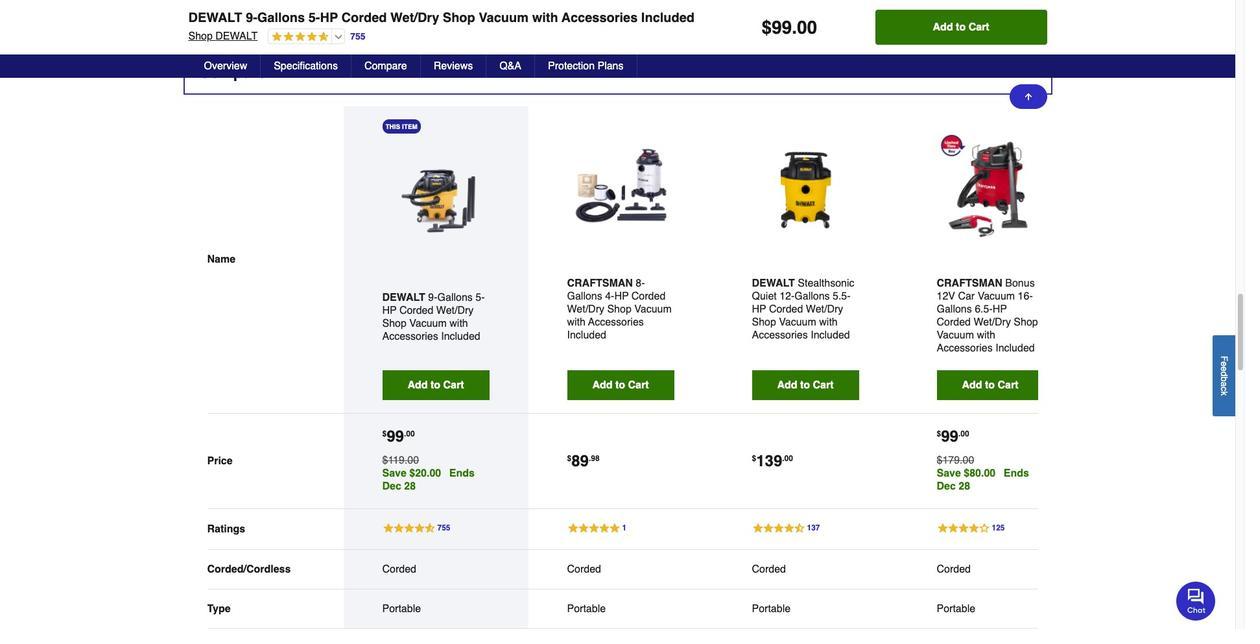 Task type: describe. For each thing, give the bounding box(es) containing it.
corded inside 9-gallons 5- hp corded wet/dry shop vacuum with accessories included
[[400, 305, 434, 317]]

. inside $ 89 . 98
[[589, 454, 591, 463]]

dec for save $20.00
[[382, 481, 402, 492]]

specifications
[[274, 60, 338, 72]]

save for save $80.00
[[937, 468, 961, 479]]

shop dewalt
[[188, 30, 258, 42]]

craftsman for car
[[937, 278, 1003, 289]]

0 horizontal spatial 5-
[[309, 10, 320, 25]]

shop inside the 'bonus 12v car vacuum 16- gallons 6.5-hp corded wet/dry shop vacuum with accessories included'
[[1014, 317, 1039, 328]]

add to cart button for bonus 12v car vacuum 16- gallons 6.5-hp corded wet/dry shop vacuum with accessories included
[[937, 370, 1044, 400]]

$ 99 . 00 for save $20.00
[[382, 428, 415, 446]]

b
[[1220, 376, 1230, 381]]

add to cart for stealthsonic quiet 12-gallons 5.5- hp corded wet/dry shop vacuum with accessories included
[[778, 380, 834, 391]]

$ 139 . 00
[[752, 452, 793, 470]]

add to cart for 8- gallons 4-hp corded wet/dry shop vacuum with accessories included
[[593, 380, 649, 391]]

12-
[[780, 291, 795, 302]]

plans
[[598, 60, 624, 72]]

shop inside 9-gallons 5- hp corded wet/dry shop vacuum with accessories included
[[382, 318, 407, 330]]

$ 99 . 00 for save $80.00
[[937, 428, 970, 446]]

craftsman 8-gallons 4-hp corded wet/dry shop vacuum with accessories included image
[[567, 132, 674, 239]]

q&a
[[500, 60, 522, 72]]

3 corded cell from the left
[[752, 563, 859, 576]]

wet/dry inside the 'bonus 12v car vacuum 16- gallons 6.5-hp corded wet/dry shop vacuum with accessories included'
[[974, 317, 1011, 328]]

c
[[1220, 387, 1230, 391]]

1 horizontal spatial compare
[[365, 60, 407, 72]]

arrow up image
[[1023, 91, 1034, 102]]

chevron up image
[[1024, 66, 1037, 79]]

craftsman bonus 12v car vacuum 16-gallons 6.5-hp corded wet/dry shop vacuum with accessories included image
[[937, 132, 1044, 239]]

99 for save $80.00
[[942, 428, 959, 446]]

accessories inside '8- gallons 4-hp corded wet/dry shop vacuum with accessories included'
[[588, 317, 644, 328]]

save $20.00
[[382, 468, 441, 479]]

5.5-
[[833, 291, 851, 302]]

dewalt 9-gallons 5-hp corded wet/dry shop vacuum with accessories included
[[188, 10, 695, 25]]

ratings
[[207, 524, 245, 535]]

price
[[207, 455, 233, 467]]

f e e d b a c k
[[1220, 356, 1230, 396]]

dewalt 9-gallons 5-hp corded wet/dry shop vacuum with accessories included image
[[382, 147, 490, 254]]

add to cart button for 8- gallons 4-hp corded wet/dry shop vacuum with accessories included
[[567, 370, 674, 400]]

$ 89 . 98
[[567, 452, 600, 470]]

shop inside '8- gallons 4-hp corded wet/dry shop vacuum with accessories included'
[[608, 304, 632, 315]]

3 portable cell from the left
[[752, 603, 859, 616]]

9- inside 9-gallons 5- hp corded wet/dry shop vacuum with accessories included
[[428, 292, 438, 304]]

protection plans button
[[535, 54, 637, 78]]

cart for bonus 12v car vacuum 16- gallons 6.5-hp corded wet/dry shop vacuum with accessories included
[[998, 380, 1019, 391]]

corded inside '8- gallons 4-hp corded wet/dry shop vacuum with accessories included'
[[632, 291, 666, 302]]

a
[[1220, 381, 1230, 387]]

dec for save $80.00
[[937, 481, 956, 492]]

add for bonus 12v car vacuum 16- gallons 6.5-hp corded wet/dry shop vacuum with accessories included
[[962, 380, 983, 391]]

save $80.00
[[937, 468, 996, 479]]

6.5-
[[975, 304, 993, 315]]

save for save $20.00
[[382, 468, 407, 479]]

5- inside 9-gallons 5- hp corded wet/dry shop vacuum with accessories included
[[476, 292, 485, 304]]

bonus 12v car vacuum 16- gallons 6.5-hp corded wet/dry shop vacuum with accessories included
[[937, 278, 1039, 354]]

12v
[[937, 291, 956, 302]]

139
[[757, 452, 783, 470]]

corded inside the 'bonus 12v car vacuum 16- gallons 6.5-hp corded wet/dry shop vacuum with accessories included'
[[937, 317, 971, 328]]

ends dec 28 for $20.00
[[382, 468, 475, 492]]

k
[[1220, 391, 1230, 396]]

add to cart for bonus 12v car vacuum 16- gallons 6.5-hp corded wet/dry shop vacuum with accessories included
[[962, 380, 1019, 391]]

craftsman for 4-
[[567, 278, 633, 289]]

$179.00
[[937, 455, 975, 466]]

item
[[402, 123, 418, 130]]

to for 8- gallons 4-hp corded wet/dry shop vacuum with accessories included
[[616, 380, 626, 391]]

gallons inside 9-gallons 5- hp corded wet/dry shop vacuum with accessories included
[[438, 292, 473, 304]]

this
[[386, 123, 400, 130]]

with inside the 'bonus 12v car vacuum 16- gallons 6.5-hp corded wet/dry shop vacuum with accessories included'
[[977, 330, 996, 341]]

0 horizontal spatial compare
[[199, 64, 266, 82]]

chat invite button image
[[1177, 581, 1217, 621]]

$80.00
[[964, 468, 996, 479]]

add for stealthsonic quiet 12-gallons 5.5- hp corded wet/dry shop vacuum with accessories included
[[778, 380, 798, 391]]

4-
[[605, 291, 615, 302]]

with inside '8- gallons 4-hp corded wet/dry shop vacuum with accessories included'
[[567, 317, 586, 328]]

89
[[572, 452, 589, 470]]

98
[[591, 454, 600, 463]]

1 e from the top
[[1220, 361, 1230, 366]]

99 for save $20.00
[[387, 428, 404, 446]]

2 portable from the left
[[567, 603, 606, 615]]

protection plans
[[548, 60, 624, 72]]

name
[[207, 254, 236, 266]]

2 corded cell from the left
[[567, 563, 674, 576]]



Task type: vqa. For each thing, say whether or not it's contained in the screenshot.
second Your
no



Task type: locate. For each thing, give the bounding box(es) containing it.
1 horizontal spatial ends
[[1004, 468, 1030, 479]]

0 vertical spatial 5-
[[309, 10, 320, 25]]

1 horizontal spatial craftsman
[[937, 278, 1003, 289]]

wet/dry
[[391, 10, 439, 25], [567, 304, 605, 315], [806, 304, 844, 315], [437, 305, 474, 317], [974, 317, 1011, 328]]

included inside 9-gallons 5- hp corded wet/dry shop vacuum with accessories included
[[441, 331, 481, 343]]

craftsman up 4-
[[567, 278, 633, 289]]

vacuum inside 9-gallons 5- hp corded wet/dry shop vacuum with accessories included
[[410, 318, 447, 330]]

0 horizontal spatial craftsman
[[567, 278, 633, 289]]

$ inside $ 89 . 98
[[567, 454, 572, 463]]

1 corded cell from the left
[[382, 563, 490, 576]]

protection
[[548, 60, 595, 72]]

dec
[[382, 481, 402, 492], [937, 481, 956, 492]]

0 horizontal spatial 28
[[404, 481, 416, 492]]

1 vertical spatial 9-
[[428, 292, 438, 304]]

.
[[792, 17, 797, 38], [404, 429, 406, 439], [959, 429, 961, 439], [589, 454, 591, 463], [783, 454, 785, 463]]

hp inside stealthsonic quiet 12-gallons 5.5- hp corded wet/dry shop vacuum with accessories included
[[752, 304, 767, 315]]

8-
[[636, 278, 645, 289]]

hp inside '8- gallons 4-hp corded wet/dry shop vacuum with accessories included'
[[615, 291, 629, 302]]

dewalt
[[188, 10, 242, 25], [216, 30, 258, 42], [752, 278, 795, 289], [382, 292, 426, 304]]

cart for 8- gallons 4-hp corded wet/dry shop vacuum with accessories included
[[628, 380, 649, 391]]

car
[[959, 291, 975, 302]]

q&a button
[[487, 54, 535, 78]]

compare
[[365, 60, 407, 72], [199, 64, 266, 82]]

28 down save $80.00
[[959, 481, 971, 492]]

$20.00
[[410, 468, 441, 479]]

included
[[642, 10, 695, 25], [567, 330, 607, 341], [811, 330, 850, 341], [441, 331, 481, 343], [996, 343, 1035, 354]]

1 portable cell from the left
[[382, 603, 490, 616]]

2 horizontal spatial $ 99 . 00
[[937, 428, 970, 446]]

$
[[762, 17, 772, 38], [382, 429, 387, 439], [937, 429, 942, 439], [567, 454, 572, 463], [752, 454, 757, 463]]

vacuum
[[479, 10, 529, 25], [978, 291, 1015, 302], [635, 304, 672, 315], [779, 317, 817, 328], [410, 318, 447, 330], [937, 330, 975, 341]]

quiet
[[752, 291, 777, 302]]

included inside '8- gallons 4-hp corded wet/dry shop vacuum with accessories included'
[[567, 330, 607, 341]]

0 horizontal spatial $ 99 . 00
[[382, 428, 415, 446]]

overview
[[204, 60, 247, 72]]

save down $119.00
[[382, 468, 407, 479]]

2 ends from the left
[[1004, 468, 1030, 479]]

2 dec from the left
[[937, 481, 956, 492]]

1 vertical spatial 5-
[[476, 292, 485, 304]]

compare down the "755" at left top
[[365, 60, 407, 72]]

type
[[207, 603, 231, 615]]

9-gallons 5- hp corded wet/dry shop vacuum with accessories included
[[382, 292, 485, 343]]

2 28 from the left
[[959, 481, 971, 492]]

accessories inside the 'bonus 12v car vacuum 16- gallons 6.5-hp corded wet/dry shop vacuum with accessories included'
[[937, 343, 993, 354]]

reviews
[[434, 60, 473, 72]]

5-
[[309, 10, 320, 25], [476, 292, 485, 304]]

included inside stealthsonic quiet 12-gallons 5.5- hp corded wet/dry shop vacuum with accessories included
[[811, 330, 850, 341]]

e up b
[[1220, 366, 1230, 371]]

0 horizontal spatial ends
[[449, 468, 475, 479]]

cart
[[969, 21, 990, 33], [443, 380, 464, 391], [628, 380, 649, 391], [813, 380, 834, 391], [998, 380, 1019, 391]]

corded/cordless
[[207, 564, 291, 575]]

gallons inside '8- gallons 4-hp corded wet/dry shop vacuum with accessories included'
[[567, 291, 603, 302]]

1 craftsman from the left
[[567, 278, 633, 289]]

8- gallons 4-hp corded wet/dry shop vacuum with accessories included
[[567, 278, 672, 341]]

ends dec 28 for $80.00
[[937, 468, 1030, 492]]

1 portable from the left
[[382, 603, 421, 615]]

ends right $80.00
[[1004, 468, 1030, 479]]

4 corded cell from the left
[[937, 563, 1044, 576]]

00
[[797, 17, 818, 38], [406, 429, 415, 439], [961, 429, 970, 439], [785, 454, 793, 463]]

dec down save $80.00
[[937, 481, 956, 492]]

ends right $20.00
[[449, 468, 475, 479]]

accessories
[[562, 10, 638, 25], [588, 317, 644, 328], [752, 330, 808, 341], [382, 331, 438, 343], [937, 343, 993, 354]]

0 vertical spatial 9-
[[246, 10, 257, 25]]

stealthsonic
[[798, 278, 855, 289]]

with inside stealthsonic quiet 12-gallons 5.5- hp corded wet/dry shop vacuum with accessories included
[[820, 317, 838, 328]]

1 ends from the left
[[449, 468, 475, 479]]

2 save from the left
[[937, 468, 961, 479]]

0 horizontal spatial ends dec 28
[[382, 468, 475, 492]]

$ 99 . 00
[[762, 17, 818, 38], [382, 428, 415, 446], [937, 428, 970, 446]]

dewalt stealthsonic quiet 12-gallons 5.5-hp corded wet/dry shop vacuum with accessories included image
[[752, 132, 859, 239]]

with
[[532, 10, 558, 25], [567, 317, 586, 328], [820, 317, 838, 328], [450, 318, 468, 330], [977, 330, 996, 341]]

755
[[350, 31, 366, 41]]

$119.00
[[382, 455, 419, 466]]

portable
[[382, 603, 421, 615], [567, 603, 606, 615], [752, 603, 791, 615], [937, 603, 976, 615]]

craftsman
[[567, 278, 633, 289], [937, 278, 1003, 289]]

1 save from the left
[[382, 468, 407, 479]]

28 down save $20.00
[[404, 481, 416, 492]]

wet/dry inside stealthsonic quiet 12-gallons 5.5- hp corded wet/dry shop vacuum with accessories included
[[806, 304, 844, 315]]

save down $179.00
[[937, 468, 961, 479]]

f
[[1220, 356, 1230, 361]]

ends dec 28 down $119.00
[[382, 468, 475, 492]]

ends dec 28
[[382, 468, 475, 492], [937, 468, 1030, 492]]

vacuum inside stealthsonic quiet 12-gallons 5.5- hp corded wet/dry shop vacuum with accessories included
[[779, 317, 817, 328]]

2 craftsman from the left
[[937, 278, 1003, 289]]

2 portable cell from the left
[[567, 603, 674, 616]]

00 inside $ 139 . 00
[[785, 454, 793, 463]]

1 horizontal spatial 5-
[[476, 292, 485, 304]]

4.6 stars image
[[269, 31, 329, 43]]

ends dec 28 down $179.00
[[937, 468, 1030, 492]]

corded
[[342, 10, 387, 25], [632, 291, 666, 302], [769, 304, 803, 315], [400, 305, 434, 317], [937, 317, 971, 328], [382, 564, 417, 575], [567, 564, 601, 575], [752, 564, 786, 575], [937, 564, 971, 575]]

0 horizontal spatial 9-
[[246, 10, 257, 25]]

corded cell
[[382, 563, 490, 576], [567, 563, 674, 576], [752, 563, 859, 576], [937, 563, 1044, 576]]

overview button
[[191, 54, 261, 78]]

1 horizontal spatial save
[[937, 468, 961, 479]]

accessories inside 9-gallons 5- hp corded wet/dry shop vacuum with accessories included
[[382, 331, 438, 343]]

4 portable from the left
[[937, 603, 976, 615]]

wet/dry inside '8- gallons 4-hp corded wet/dry shop vacuum with accessories included'
[[567, 304, 605, 315]]

0 horizontal spatial save
[[382, 468, 407, 479]]

specifications button
[[261, 54, 352, 78]]

1 horizontal spatial ends dec 28
[[937, 468, 1030, 492]]

add
[[933, 21, 954, 33], [408, 380, 428, 391], [593, 380, 613, 391], [778, 380, 798, 391], [962, 380, 983, 391]]

craftsman up car
[[937, 278, 1003, 289]]

0 horizontal spatial 99
[[387, 428, 404, 446]]

portable cell
[[382, 603, 490, 616], [567, 603, 674, 616], [752, 603, 859, 616], [937, 603, 1044, 616]]

to
[[956, 21, 966, 33], [431, 380, 441, 391], [616, 380, 626, 391], [801, 380, 810, 391], [986, 380, 995, 391]]

compare down shop dewalt
[[199, 64, 266, 82]]

vacuum inside '8- gallons 4-hp corded wet/dry shop vacuum with accessories included'
[[635, 304, 672, 315]]

accessories inside stealthsonic quiet 12-gallons 5.5- hp corded wet/dry shop vacuum with accessories included
[[752, 330, 808, 341]]

gallons inside stealthsonic quiet 12-gallons 5.5- hp corded wet/dry shop vacuum with accessories included
[[795, 291, 830, 302]]

2 horizontal spatial 99
[[942, 428, 959, 446]]

ends for save $20.00
[[449, 468, 475, 479]]

add to cart button
[[876, 10, 1047, 45], [382, 370, 490, 400], [567, 370, 674, 400], [752, 370, 859, 400], [937, 370, 1044, 400]]

28 for $80.00
[[959, 481, 971, 492]]

28 for $20.00
[[404, 481, 416, 492]]

4 portable cell from the left
[[937, 603, 1044, 616]]

d
[[1220, 371, 1230, 376]]

bonus
[[1006, 278, 1035, 289]]

. inside $ 139 . 00
[[783, 454, 785, 463]]

hp
[[320, 10, 338, 25], [615, 291, 629, 302], [752, 304, 767, 315], [993, 304, 1007, 315], [382, 305, 397, 317]]

to for stealthsonic quiet 12-gallons 5.5- hp corded wet/dry shop vacuum with accessories included
[[801, 380, 810, 391]]

1 dec from the left
[[382, 481, 402, 492]]

add for 8- gallons 4-hp corded wet/dry shop vacuum with accessories included
[[593, 380, 613, 391]]

3 portable from the left
[[752, 603, 791, 615]]

e up d at right bottom
[[1220, 361, 1230, 366]]

with inside 9-gallons 5- hp corded wet/dry shop vacuum with accessories included
[[450, 318, 468, 330]]

9-
[[246, 10, 257, 25], [428, 292, 438, 304]]

28
[[404, 481, 416, 492], [959, 481, 971, 492]]

hp inside 9-gallons 5- hp corded wet/dry shop vacuum with accessories included
[[382, 305, 397, 317]]

1 horizontal spatial 28
[[959, 481, 971, 492]]

hp inside the 'bonus 12v car vacuum 16- gallons 6.5-hp corded wet/dry shop vacuum with accessories included'
[[993, 304, 1007, 315]]

1 horizontal spatial $ 99 . 00
[[762, 17, 818, 38]]

included inside the 'bonus 12v car vacuum 16- gallons 6.5-hp corded wet/dry shop vacuum with accessories included'
[[996, 343, 1035, 354]]

shop inside stealthsonic quiet 12-gallons 5.5- hp corded wet/dry shop vacuum with accessories included
[[752, 317, 777, 328]]

0 horizontal spatial dec
[[382, 481, 402, 492]]

e
[[1220, 361, 1230, 366], [1220, 366, 1230, 371]]

$ inside $ 139 . 00
[[752, 454, 757, 463]]

dec down save $20.00
[[382, 481, 402, 492]]

1 horizontal spatial dec
[[937, 481, 956, 492]]

save
[[382, 468, 407, 479], [937, 468, 961, 479]]

2 e from the top
[[1220, 366, 1230, 371]]

16-
[[1018, 291, 1033, 302]]

1 28 from the left
[[404, 481, 416, 492]]

1 horizontal spatial 9-
[[428, 292, 438, 304]]

1 ends dec 28 from the left
[[382, 468, 475, 492]]

gallons
[[257, 10, 305, 25], [567, 291, 603, 302], [795, 291, 830, 302], [438, 292, 473, 304], [937, 304, 972, 315]]

2 ends dec 28 from the left
[[937, 468, 1030, 492]]

99
[[772, 17, 792, 38], [387, 428, 404, 446], [942, 428, 959, 446]]

cart for stealthsonic quiet 12-gallons 5.5- hp corded wet/dry shop vacuum with accessories included
[[813, 380, 834, 391]]

add to cart
[[933, 21, 990, 33], [408, 380, 464, 391], [593, 380, 649, 391], [778, 380, 834, 391], [962, 380, 1019, 391]]

wet/dry inside 9-gallons 5- hp corded wet/dry shop vacuum with accessories included
[[437, 305, 474, 317]]

ends for save $80.00
[[1004, 468, 1030, 479]]

1 horizontal spatial 99
[[772, 17, 792, 38]]

compare button
[[185, 53, 1051, 93], [352, 54, 421, 78]]

this item
[[386, 123, 418, 130]]

shop
[[443, 10, 475, 25], [188, 30, 213, 42], [608, 304, 632, 315], [752, 317, 777, 328], [1014, 317, 1039, 328], [382, 318, 407, 330]]

corded inside stealthsonic quiet 12-gallons 5.5- hp corded wet/dry shop vacuum with accessories included
[[769, 304, 803, 315]]

reviews button
[[421, 54, 487, 78]]

add to cart button for stealthsonic quiet 12-gallons 5.5- hp corded wet/dry shop vacuum with accessories included
[[752, 370, 859, 400]]

to for bonus 12v car vacuum 16- gallons 6.5-hp corded wet/dry shop vacuum with accessories included
[[986, 380, 995, 391]]

f e e d b a c k button
[[1213, 335, 1236, 416]]

gallons inside the 'bonus 12v car vacuum 16- gallons 6.5-hp corded wet/dry shop vacuum with accessories included'
[[937, 304, 972, 315]]

ends
[[449, 468, 475, 479], [1004, 468, 1030, 479]]

stealthsonic quiet 12-gallons 5.5- hp corded wet/dry shop vacuum with accessories included
[[752, 278, 855, 341]]



